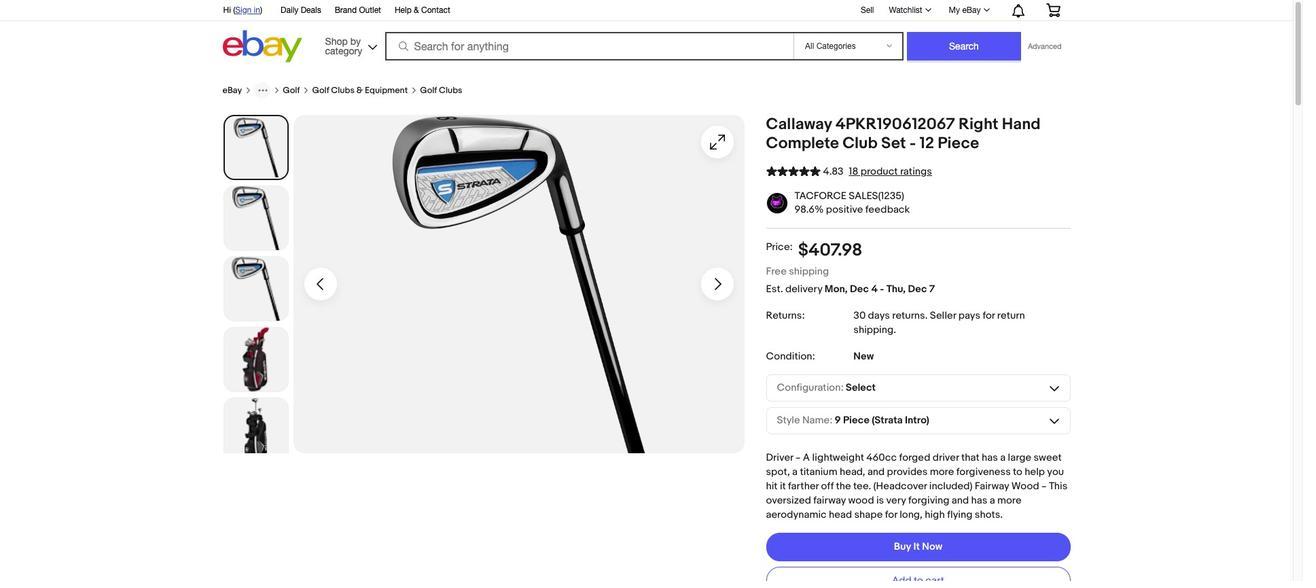 Task type: describe. For each thing, give the bounding box(es) containing it.
98.6%
[[795, 203, 824, 216]]

shape
[[855, 508, 883, 521]]

forged
[[900, 451, 931, 464]]

the
[[836, 480, 851, 493]]

shipping inside price: $407.98 free shipping est. delivery mon, dec 4 - thu, dec 7
[[789, 265, 829, 278]]

included)
[[930, 480, 973, 493]]

my
[[949, 5, 960, 15]]

shop by category banner
[[216, 0, 1071, 66]]

large
[[1008, 451, 1032, 464]]

sell link
[[855, 5, 881, 15]]

tacforcesales 98.6% positive feedback image
[[767, 193, 787, 213]]

shipping inside seller pays for return shipping
[[854, 323, 894, 336]]

intro)
[[905, 414, 930, 427]]

brand outlet link
[[335, 3, 381, 18]]

picture 13 of 14 image
[[224, 328, 288, 392]]

4.83 out of 5 stars based on 18 product ratings image
[[766, 164, 821, 178]]

seller
[[930, 309, 957, 322]]

0 vertical spatial –
[[796, 451, 801, 464]]

& inside "help & contact" link
[[414, 5, 419, 15]]

sign in link
[[235, 5, 260, 15]]

shots.
[[975, 508, 1003, 521]]

aerodynamic
[[766, 508, 827, 521]]

wood
[[1012, 480, 1040, 493]]

golf clubs & equipment link
[[312, 85, 408, 96]]

1 horizontal spatial .
[[925, 309, 928, 322]]

fairway
[[814, 494, 846, 507]]

positive
[[826, 203, 864, 216]]

right
[[959, 115, 999, 134]]

price:
[[766, 241, 793, 254]]

golf clubs
[[420, 85, 463, 96]]

1 horizontal spatial a
[[990, 494, 996, 507]]

18
[[849, 165, 859, 178]]

ebay inside '$407.98' main content
[[223, 85, 242, 96]]

sweet
[[1034, 451, 1062, 464]]

1 vertical spatial and
[[952, 494, 969, 507]]

picture 14 of 14 image
[[224, 398, 288, 462]]

in
[[254, 5, 260, 15]]

2 dec from the left
[[908, 283, 927, 295]]

pays
[[959, 309, 981, 322]]

callaway 4pkr190612067 right hand complete club set - 12 piece
[[766, 115, 1041, 153]]

watchlist link
[[882, 2, 938, 18]]

hi ( sign in )
[[223, 5, 262, 15]]

& inside '$407.98' main content
[[357, 85, 363, 96]]

1 horizontal spatial –
[[1042, 480, 1047, 493]]

golf for golf clubs & equipment
[[312, 85, 329, 96]]

complete
[[766, 134, 839, 153]]

spot,
[[766, 465, 790, 478]]

select
[[846, 381, 876, 394]]

for inside seller pays for return shipping
[[983, 309, 995, 322]]

golf for golf
[[283, 85, 300, 96]]

0 vertical spatial has
[[982, 451, 998, 464]]

- inside price: $407.98 free shipping est. delivery mon, dec 4 - thu, dec 7
[[880, 283, 885, 295]]

4
[[872, 283, 878, 295]]

est.
[[766, 283, 783, 295]]

shop by category
[[325, 36, 362, 56]]

- inside callaway 4pkr190612067 right hand complete club set - 12 piece
[[910, 134, 916, 153]]

you
[[1048, 465, 1064, 478]]

1 vertical spatial has
[[972, 494, 988, 507]]

1 vertical spatial a
[[793, 465, 798, 478]]

driver
[[933, 451, 959, 464]]

Search for anything text field
[[387, 33, 791, 59]]

7
[[930, 283, 935, 295]]

(
[[233, 5, 235, 15]]

thu,
[[887, 283, 906, 295]]

callaway
[[766, 115, 832, 134]]

0 vertical spatial and
[[868, 465, 885, 478]]

golf link
[[283, 85, 300, 96]]

tee.
[[854, 480, 872, 493]]

1 dec from the left
[[850, 283, 869, 295]]

a
[[803, 451, 810, 464]]

my ebay
[[949, 5, 981, 15]]

price: $407.98 free shipping est. delivery mon, dec 4 - thu, dec 7
[[766, 240, 935, 295]]

brand outlet
[[335, 5, 381, 15]]

clubs for golf clubs
[[439, 85, 463, 96]]

high
[[925, 508, 945, 521]]

equipment
[[365, 85, 408, 96]]

that
[[962, 451, 980, 464]]

1 vertical spatial piece
[[843, 414, 870, 427]]

$407.98
[[799, 240, 863, 261]]

none submit inside shop by category banner
[[907, 32, 1022, 60]]

club
[[843, 134, 878, 153]]

condition:
[[766, 350, 816, 363]]

contact
[[421, 5, 450, 15]]

hi
[[223, 5, 231, 15]]

tacforce sales(1235) 98.6% positive feedback
[[795, 190, 910, 216]]

1 horizontal spatial more
[[998, 494, 1022, 507]]

watchlist
[[889, 5, 923, 15]]

deals
[[301, 5, 321, 15]]

help & contact
[[395, 5, 450, 15]]

hit
[[766, 480, 778, 493]]

this
[[1049, 480, 1068, 493]]

picture 12 of 14 image
[[224, 257, 288, 321]]



Task type: locate. For each thing, give the bounding box(es) containing it.
$407.98 main content
[[223, 66, 1071, 581]]

help
[[395, 5, 412, 15]]

sales(1235)
[[849, 190, 905, 203]]

dec
[[850, 283, 869, 295], [908, 283, 927, 295]]

0 horizontal spatial –
[[796, 451, 801, 464]]

to
[[1013, 465, 1023, 478]]

4.83 18 product ratings
[[823, 165, 932, 178]]

product
[[861, 165, 898, 178]]

1 golf from the left
[[283, 85, 300, 96]]

clubs
[[331, 85, 355, 96], [439, 85, 463, 96]]

shop
[[325, 36, 348, 47]]

has up 'shots.'
[[972, 494, 988, 507]]

it
[[780, 480, 786, 493]]

(strata
[[872, 414, 903, 427]]

piece inside callaway 4pkr190612067 right hand complete club set - 12 piece
[[938, 134, 980, 153]]

-
[[910, 134, 916, 153], [880, 283, 885, 295]]

0 horizontal spatial dec
[[850, 283, 869, 295]]

hand
[[1002, 115, 1041, 134]]

1 horizontal spatial and
[[952, 494, 969, 507]]

shipping up delivery
[[789, 265, 829, 278]]

1 vertical spatial -
[[880, 283, 885, 295]]

0 horizontal spatial and
[[868, 465, 885, 478]]

configuration:
[[777, 381, 844, 394]]

1 vertical spatial .
[[894, 323, 896, 336]]

0 horizontal spatial golf
[[283, 85, 300, 96]]

golf right equipment
[[420, 85, 437, 96]]

now
[[922, 541, 943, 553]]

0 vertical spatial -
[[910, 134, 916, 153]]

feedback
[[866, 203, 910, 216]]

1 horizontal spatial piece
[[938, 134, 980, 153]]

daily
[[281, 5, 299, 15]]

clubs right equipment
[[439, 85, 463, 96]]

0 horizontal spatial for
[[885, 508, 898, 521]]

delivery
[[786, 283, 823, 295]]

1 vertical spatial more
[[998, 494, 1022, 507]]

configuration: select
[[777, 381, 876, 394]]

18 product ratings link
[[849, 165, 932, 178]]

1 horizontal spatial golf
[[312, 85, 329, 96]]

1 horizontal spatial dec
[[908, 283, 927, 295]]

0 horizontal spatial &
[[357, 85, 363, 96]]

picture 11 of 14 image
[[224, 186, 288, 250]]

is
[[877, 494, 884, 507]]

has up forgiveness
[[982, 451, 998, 464]]

& left equipment
[[357, 85, 363, 96]]

piece right 9
[[843, 414, 870, 427]]

0 horizontal spatial ebay
[[223, 85, 242, 96]]

2 golf from the left
[[312, 85, 329, 96]]

by
[[350, 36, 361, 47]]

my ebay link
[[942, 2, 996, 18]]

and up the flying
[[952, 494, 969, 507]]

a down fairway
[[990, 494, 996, 507]]

0 horizontal spatial a
[[793, 465, 798, 478]]

1 vertical spatial shipping
[[854, 323, 894, 336]]

days
[[868, 309, 890, 322]]

and down 460cc
[[868, 465, 885, 478]]

2 vertical spatial a
[[990, 494, 996, 507]]

ebay link
[[223, 85, 242, 96]]

wood
[[849, 494, 875, 507]]

clubs for golf clubs & equipment
[[331, 85, 355, 96]]

1 horizontal spatial ebay
[[963, 5, 981, 15]]

category
[[325, 45, 362, 56]]

mon,
[[825, 283, 848, 295]]

1 horizontal spatial clubs
[[439, 85, 463, 96]]

1 horizontal spatial &
[[414, 5, 419, 15]]

ebay
[[963, 5, 981, 15], [223, 85, 242, 96]]

has
[[982, 451, 998, 464], [972, 494, 988, 507]]

for inside "driver – a lightweight 460cc forged driver that has a large sweet spot, a titanium head, and provides more forgiveness to help you hit it farther off the tee. (headcover included) fairway wood – this oversized fairway wood is very forgiving and has a more aerodynamic head shape for long, high flying shots."
[[885, 508, 898, 521]]

0 vertical spatial &
[[414, 5, 419, 15]]

0 vertical spatial piece
[[938, 134, 980, 153]]

new
[[854, 350, 874, 363]]

1 vertical spatial &
[[357, 85, 363, 96]]

0 vertical spatial .
[[925, 309, 928, 322]]

picture 10 of 14 image
[[225, 116, 287, 179]]

for down very at the bottom right of the page
[[885, 508, 898, 521]]

30 days returns .
[[854, 309, 930, 322]]

3 golf from the left
[[420, 85, 437, 96]]

buy
[[894, 541, 912, 553]]

2 horizontal spatial a
[[1001, 451, 1006, 464]]

head,
[[840, 465, 866, 478]]

head
[[829, 508, 852, 521]]

it
[[914, 541, 920, 553]]

None submit
[[907, 32, 1022, 60]]

sell
[[861, 5, 874, 15]]

your shopping cart image
[[1046, 3, 1061, 17]]

ebay inside account navigation
[[963, 5, 981, 15]]

. down 30 days returns .
[[894, 323, 896, 336]]

piece
[[938, 134, 980, 153], [843, 414, 870, 427]]

shipping down days
[[854, 323, 894, 336]]

- left 12
[[910, 134, 916, 153]]

style
[[777, 414, 800, 427]]

& right the help
[[414, 5, 419, 15]]

driver – a lightweight 460cc forged driver that has a large sweet spot, a titanium head, and provides more forgiveness to help you hit it farther off the tee. (headcover included) fairway wood – this oversized fairway wood is very forgiving and has a more aerodynamic head shape for long, high flying shots.
[[766, 451, 1068, 521]]

golf for golf clubs
[[420, 85, 437, 96]]

&
[[414, 5, 419, 15], [357, 85, 363, 96]]

ratings
[[901, 165, 932, 178]]

1 vertical spatial ebay
[[223, 85, 242, 96]]

forgiveness
[[957, 465, 1011, 478]]

0 horizontal spatial shipping
[[789, 265, 829, 278]]

0 vertical spatial ebay
[[963, 5, 981, 15]]

very
[[887, 494, 906, 507]]

more down wood at the right bottom of the page
[[998, 494, 1022, 507]]

a up the farther
[[793, 465, 798, 478]]

– left a
[[796, 451, 801, 464]]

flying
[[948, 508, 973, 521]]

more down 'driver'
[[930, 465, 955, 478]]

ebay right my
[[963, 5, 981, 15]]

shop by category button
[[319, 30, 380, 59]]

lightweight
[[813, 451, 864, 464]]

off
[[821, 480, 834, 493]]

piece right 12
[[938, 134, 980, 153]]

sign
[[235, 5, 252, 15]]

dec left the 7
[[908, 283, 927, 295]]

golf
[[283, 85, 300, 96], [312, 85, 329, 96], [420, 85, 437, 96]]

oversized
[[766, 494, 812, 507]]

driver
[[766, 451, 794, 464]]

0 vertical spatial more
[[930, 465, 955, 478]]

outlet
[[359, 5, 381, 15]]

2 horizontal spatial golf
[[420, 85, 437, 96]]

0 horizontal spatial piece
[[843, 414, 870, 427]]

golf clubs link
[[420, 85, 463, 96]]

strata men's complete golf set - picture 10 of 14 image
[[293, 115, 745, 453]]

help
[[1025, 465, 1045, 478]]

for right pays
[[983, 309, 995, 322]]

1 vertical spatial for
[[885, 508, 898, 521]]

clubs down category
[[331, 85, 355, 96]]

buy it now link
[[766, 533, 1071, 561]]

1 horizontal spatial for
[[983, 309, 995, 322]]

- right 4
[[880, 283, 885, 295]]

titanium
[[800, 465, 838, 478]]

account navigation
[[216, 0, 1071, 21]]

dec left 4
[[850, 283, 869, 295]]

advanced
[[1028, 42, 1062, 50]]

0 vertical spatial shipping
[[789, 265, 829, 278]]

2 clubs from the left
[[439, 85, 463, 96]]

daily deals link
[[281, 3, 321, 18]]

1 clubs from the left
[[331, 85, 355, 96]]

. left seller
[[925, 309, 928, 322]]

(headcover
[[874, 480, 927, 493]]

farther
[[789, 480, 819, 493]]

0 horizontal spatial clubs
[[331, 85, 355, 96]]

)
[[260, 5, 262, 15]]

0 vertical spatial a
[[1001, 451, 1006, 464]]

.
[[925, 309, 928, 322], [894, 323, 896, 336]]

– left this
[[1042, 480, 1047, 493]]

0 horizontal spatial .
[[894, 323, 896, 336]]

style name: 9 piece (strata intro)
[[777, 414, 930, 427]]

help & contact link
[[395, 3, 450, 18]]

name:
[[803, 414, 833, 427]]

shipping
[[789, 265, 829, 278], [854, 323, 894, 336]]

1 horizontal spatial shipping
[[854, 323, 894, 336]]

returns:
[[766, 309, 805, 322]]

seller pays for return shipping
[[854, 309, 1025, 336]]

0 horizontal spatial -
[[880, 283, 885, 295]]

returns
[[893, 309, 925, 322]]

brand
[[335, 5, 357, 15]]

ebay left golf 'link'
[[223, 85, 242, 96]]

a left large
[[1001, 451, 1006, 464]]

golf right ebay link
[[283, 85, 300, 96]]

set
[[882, 134, 906, 153]]

0 vertical spatial for
[[983, 309, 995, 322]]

9
[[835, 414, 841, 427]]

4.83
[[823, 165, 844, 178]]

0 horizontal spatial more
[[930, 465, 955, 478]]

golf clubs & equipment
[[312, 85, 408, 96]]

1 horizontal spatial -
[[910, 134, 916, 153]]

1 vertical spatial –
[[1042, 480, 1047, 493]]

golf right golf 'link'
[[312, 85, 329, 96]]

forgiving
[[909, 494, 950, 507]]



Task type: vqa. For each thing, say whether or not it's contained in the screenshot.
the 'Sponsored'
no



